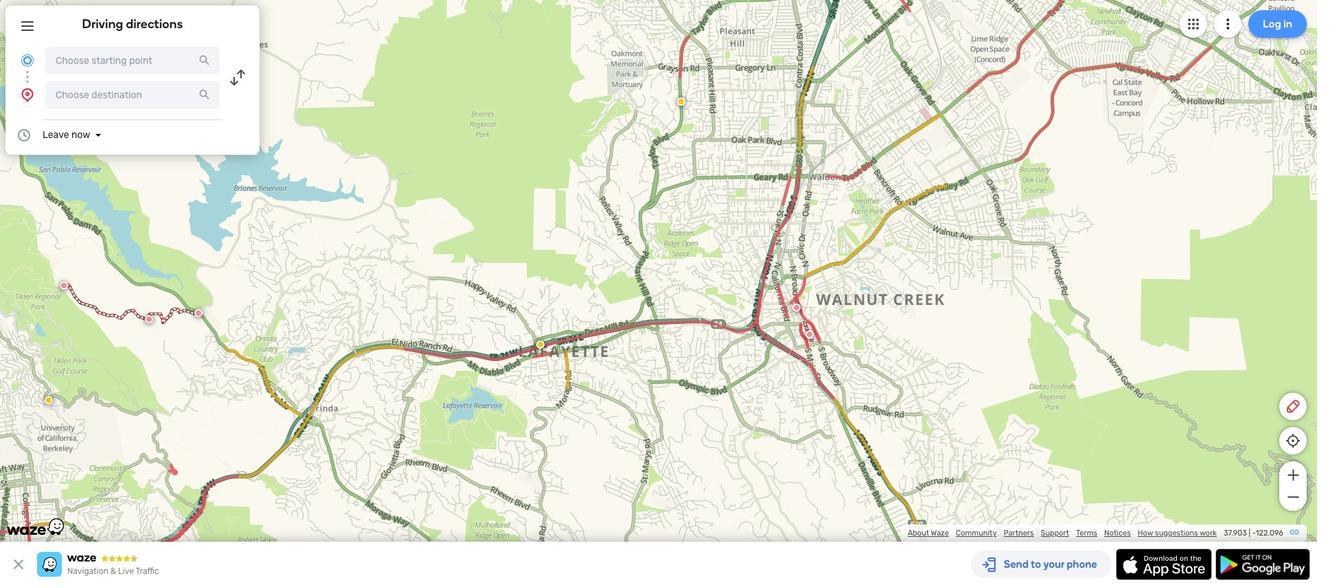 Task type: describe. For each thing, give the bounding box(es) containing it.
traffic
[[136, 567, 159, 576]]

0 horizontal spatial road closed image
[[60, 282, 68, 290]]

suggestions
[[1155, 529, 1199, 538]]

location image
[[19, 87, 36, 103]]

leave
[[43, 129, 69, 141]]

support
[[1041, 529, 1070, 538]]

37.903
[[1224, 529, 1247, 538]]

partners link
[[1004, 529, 1034, 538]]

waze
[[931, 529, 949, 538]]

now
[[71, 129, 90, 141]]

navigation & live traffic
[[67, 567, 159, 576]]

terms
[[1076, 529, 1098, 538]]

community
[[956, 529, 997, 538]]

support link
[[1041, 529, 1070, 538]]

notices
[[1105, 529, 1131, 538]]

driving directions
[[82, 16, 183, 32]]

zoom in image
[[1285, 467, 1302, 484]]

|
[[1249, 529, 1251, 538]]



Task type: vqa. For each thing, say whether or not it's contained in the screenshot.
top hazard image
yes



Task type: locate. For each thing, give the bounding box(es) containing it.
1 vertical spatial road closed image
[[194, 309, 203, 317]]

1 horizontal spatial hazard image
[[677, 98, 686, 106]]

community link
[[956, 529, 997, 538]]

directions
[[126, 16, 183, 32]]

clock image
[[16, 127, 32, 144]]

1 horizontal spatial road closed image
[[793, 304, 801, 312]]

road closed image
[[793, 304, 801, 312], [145, 315, 153, 324]]

notices link
[[1105, 529, 1131, 538]]

Choose starting point text field
[[45, 47, 220, 74]]

terms link
[[1076, 529, 1098, 538]]

leave now
[[43, 129, 90, 141]]

hazard image
[[677, 98, 686, 106], [537, 341, 545, 349]]

hazard image
[[45, 396, 53, 405]]

&
[[110, 567, 116, 576]]

partners
[[1004, 529, 1034, 538]]

1 vertical spatial road closed image
[[145, 315, 153, 324]]

zoom out image
[[1285, 489, 1302, 506]]

x image
[[10, 556, 27, 573]]

0 horizontal spatial hazard image
[[537, 341, 545, 349]]

how
[[1138, 529, 1154, 538]]

how suggestions work link
[[1138, 529, 1217, 538]]

0 vertical spatial road closed image
[[793, 304, 801, 312]]

2 horizontal spatial road closed image
[[806, 330, 814, 339]]

navigation
[[67, 567, 108, 576]]

road closed image
[[60, 282, 68, 290], [194, 309, 203, 317], [806, 330, 814, 339]]

Choose destination text field
[[45, 81, 220, 109]]

link image
[[1289, 527, 1300, 538]]

pencil image
[[1285, 398, 1302, 415]]

driving
[[82, 16, 123, 32]]

2 vertical spatial road closed image
[[806, 330, 814, 339]]

0 horizontal spatial road closed image
[[145, 315, 153, 324]]

0 vertical spatial hazard image
[[677, 98, 686, 106]]

about waze community partners support terms notices how suggestions work 37.903 | -122.096
[[908, 529, 1284, 538]]

about waze link
[[908, 529, 949, 538]]

0 vertical spatial road closed image
[[60, 282, 68, 290]]

live
[[118, 567, 134, 576]]

-
[[1253, 529, 1256, 538]]

1 horizontal spatial road closed image
[[194, 309, 203, 317]]

122.096
[[1256, 529, 1284, 538]]

work
[[1200, 529, 1217, 538]]

about
[[908, 529, 930, 538]]

1 vertical spatial hazard image
[[537, 341, 545, 349]]

current location image
[[19, 52, 36, 69]]



